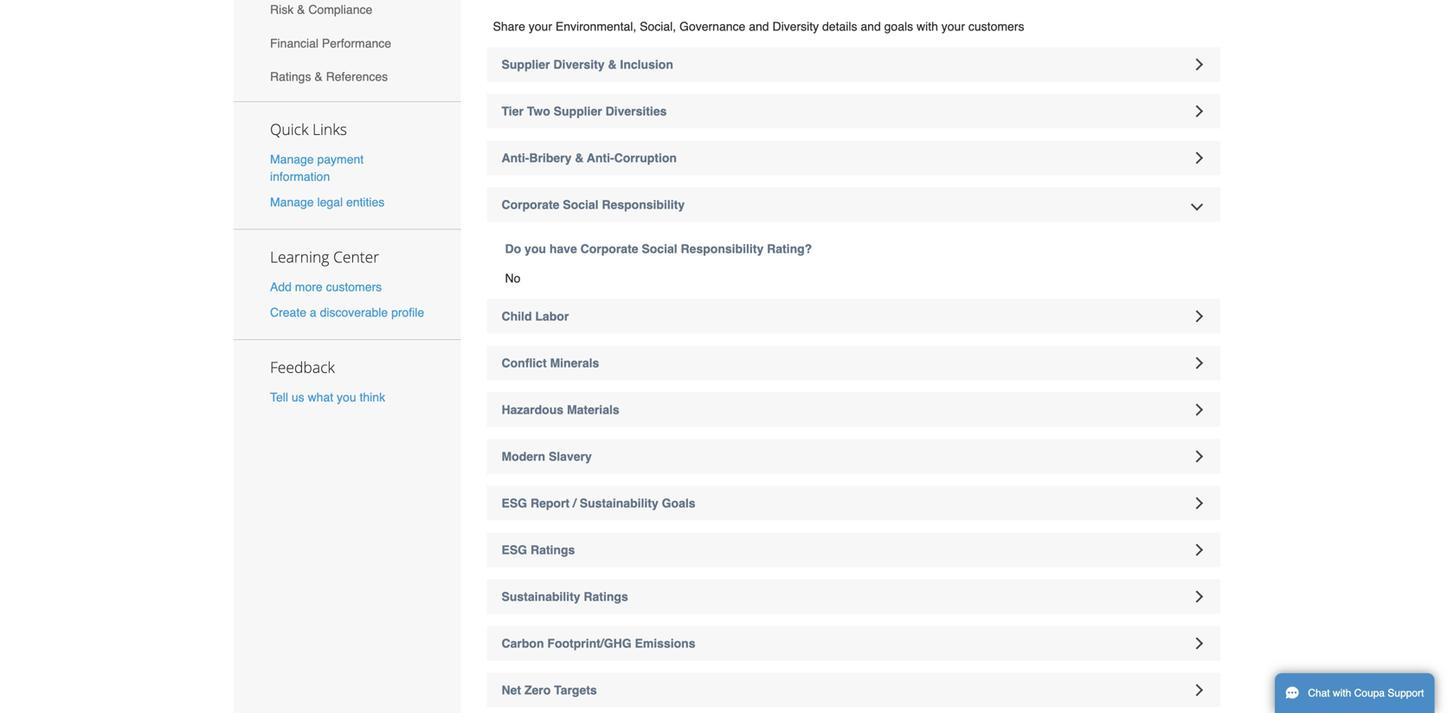 Task type: locate. For each thing, give the bounding box(es) containing it.
manage down information
[[270, 195, 314, 209]]

1 vertical spatial diversity
[[554, 58, 605, 71]]

2 esg from the top
[[502, 543, 527, 557]]

and left goals
[[861, 19, 881, 33]]

tier
[[502, 104, 524, 118]]

tell
[[270, 390, 288, 404]]

corporate inside corporate social responsibility dropdown button
[[502, 198, 560, 212]]

with
[[917, 19, 939, 33], [1333, 688, 1352, 700]]

supplier right two
[[554, 104, 602, 118]]

1 vertical spatial manage
[[270, 195, 314, 209]]

conflict minerals button
[[487, 346, 1221, 381]]

your
[[529, 19, 552, 33], [942, 19, 966, 33]]

esg for esg report / sustainability goals
[[502, 497, 527, 510]]

& right bribery
[[575, 151, 584, 165]]

and
[[749, 19, 769, 33], [861, 19, 881, 33]]

1 vertical spatial you
[[337, 390, 356, 404]]

your right goals
[[942, 19, 966, 33]]

1 horizontal spatial with
[[1333, 688, 1352, 700]]

sustainability down esg ratings
[[502, 590, 581, 604]]

with right goals
[[917, 19, 939, 33]]

anti- down tier
[[502, 151, 529, 165]]

details
[[823, 19, 858, 33]]

esg left report
[[502, 497, 527, 510]]

conflict minerals heading
[[487, 346, 1221, 381]]

more
[[295, 280, 323, 294]]

customers
[[969, 19, 1025, 33], [326, 280, 382, 294]]

no
[[505, 271, 521, 285]]

responsibility
[[602, 198, 685, 212], [681, 242, 764, 256]]

social
[[563, 198, 599, 212], [642, 242, 678, 256]]

tier two supplier diversities button
[[487, 94, 1221, 129]]

1 horizontal spatial supplier
[[554, 104, 602, 118]]

you right do
[[525, 242, 546, 256]]

add more customers
[[270, 280, 382, 294]]

corporate up do
[[502, 198, 560, 212]]

1 vertical spatial sustainability
[[502, 590, 581, 604]]

us
[[292, 390, 305, 404]]

conflict minerals
[[502, 356, 599, 370]]

1 horizontal spatial ratings
[[531, 543, 575, 557]]

environmental,
[[556, 19, 637, 33]]

hazardous materials
[[502, 403, 620, 417]]

anti-bribery & anti-corruption heading
[[487, 141, 1221, 175]]

ratings down 'financial'
[[270, 70, 311, 84]]

supplier down share
[[502, 58, 550, 71]]

manage inside manage payment information
[[270, 152, 314, 166]]

corporate
[[502, 198, 560, 212], [581, 242, 639, 256]]

anti- up corporate social responsibility
[[587, 151, 615, 165]]

0 vertical spatial supplier
[[502, 58, 550, 71]]

a
[[310, 305, 317, 319]]

you
[[525, 242, 546, 256], [337, 390, 356, 404]]

tell us what you think button
[[270, 389, 385, 406]]

diversities
[[606, 104, 667, 118]]

& right risk
[[297, 3, 305, 17]]

social down corporate social responsibility
[[642, 242, 678, 256]]

risk & compliance
[[270, 3, 373, 17]]

modern slavery
[[502, 450, 592, 464]]

sustainability right /
[[580, 497, 659, 510]]

0 vertical spatial sustainability
[[580, 497, 659, 510]]

1 vertical spatial corporate
[[581, 242, 639, 256]]

corporate social responsibility button
[[487, 187, 1221, 222]]

responsibility up do you have corporate social responsibility rating?
[[602, 198, 685, 212]]

and right governance
[[749, 19, 769, 33]]

risk & compliance link
[[234, 0, 461, 26]]

manage up information
[[270, 152, 314, 166]]

learning center
[[270, 247, 379, 267]]

0 horizontal spatial and
[[749, 19, 769, 33]]

0 vertical spatial esg
[[502, 497, 527, 510]]

& inside dropdown button
[[608, 58, 617, 71]]

2 vertical spatial ratings
[[584, 590, 628, 604]]

0 vertical spatial with
[[917, 19, 939, 33]]

responsibility inside dropdown button
[[602, 198, 685, 212]]

0 horizontal spatial diversity
[[554, 58, 605, 71]]

esg report / sustainability goals heading
[[487, 486, 1221, 521]]

sustainability ratings heading
[[487, 580, 1221, 614]]

child labor
[[502, 310, 569, 323]]

diversity down "environmental,"
[[554, 58, 605, 71]]

ratings & references link
[[234, 60, 461, 93]]

1 vertical spatial social
[[642, 242, 678, 256]]

compliance
[[309, 3, 373, 17]]

chat
[[1309, 688, 1331, 700]]

0 vertical spatial responsibility
[[602, 198, 685, 212]]

1 vertical spatial ratings
[[531, 543, 575, 557]]

discoverable
[[320, 305, 388, 319]]

0 horizontal spatial you
[[337, 390, 356, 404]]

0 horizontal spatial anti-
[[502, 151, 529, 165]]

net zero targets
[[502, 684, 597, 698]]

materials
[[567, 403, 620, 417]]

0 horizontal spatial corporate
[[502, 198, 560, 212]]

risk
[[270, 3, 294, 17]]

footprint/ghg
[[548, 637, 632, 651]]

0 horizontal spatial customers
[[326, 280, 382, 294]]

1 horizontal spatial your
[[942, 19, 966, 33]]

you right what at the bottom
[[337, 390, 356, 404]]

social up have
[[563, 198, 599, 212]]

1 esg from the top
[[502, 497, 527, 510]]

ratings for sustainability
[[584, 590, 628, 604]]

0 vertical spatial social
[[563, 198, 599, 212]]

corporate right have
[[581, 242, 639, 256]]

chat with coupa support button
[[1276, 674, 1435, 714]]

0 horizontal spatial your
[[529, 19, 552, 33]]

0 vertical spatial diversity
[[773, 19, 819, 33]]

diversity left details
[[773, 19, 819, 33]]

0 vertical spatial manage
[[270, 152, 314, 166]]

create
[[270, 305, 307, 319]]

hazardous materials heading
[[487, 393, 1221, 427]]

labor
[[535, 310, 569, 323]]

social inside dropdown button
[[563, 198, 599, 212]]

responsibility left "rating?"
[[681, 242, 764, 256]]

sustainability
[[580, 497, 659, 510], [502, 590, 581, 604]]

diversity inside dropdown button
[[554, 58, 605, 71]]

0 horizontal spatial with
[[917, 19, 939, 33]]

1 horizontal spatial anti-
[[587, 151, 615, 165]]

think
[[360, 390, 385, 404]]

manage
[[270, 152, 314, 166], [270, 195, 314, 209]]

1 vertical spatial with
[[1333, 688, 1352, 700]]

slavery
[[549, 450, 592, 464]]

0 vertical spatial ratings
[[270, 70, 311, 84]]

carbon
[[502, 637, 544, 651]]

& left inclusion
[[608, 58, 617, 71]]

ratings down report
[[531, 543, 575, 557]]

2 manage from the top
[[270, 195, 314, 209]]

conflict
[[502, 356, 547, 370]]

net
[[502, 684, 521, 698]]

1 horizontal spatial and
[[861, 19, 881, 33]]

0 horizontal spatial supplier
[[502, 58, 550, 71]]

esg ratings heading
[[487, 533, 1221, 568]]

do you have corporate social responsibility rating?
[[505, 242, 812, 256]]

financial performance link
[[234, 26, 461, 60]]

two
[[527, 104, 551, 118]]

esg inside 'dropdown button'
[[502, 543, 527, 557]]

1 and from the left
[[749, 19, 769, 33]]

&
[[297, 3, 305, 17], [608, 58, 617, 71], [315, 70, 323, 84], [575, 151, 584, 165]]

support
[[1388, 688, 1425, 700]]

0 vertical spatial corporate
[[502, 198, 560, 212]]

1 horizontal spatial you
[[525, 242, 546, 256]]

manage legal entities
[[270, 195, 385, 209]]

1 horizontal spatial customers
[[969, 19, 1025, 33]]

supplier
[[502, 58, 550, 71], [554, 104, 602, 118]]

1 vertical spatial esg
[[502, 543, 527, 557]]

rating?
[[767, 242, 812, 256]]

0 horizontal spatial social
[[563, 198, 599, 212]]

ratings up carbon footprint/ghg emissions
[[584, 590, 628, 604]]

create a discoverable profile link
[[270, 305, 424, 319]]

learning
[[270, 247, 329, 267]]

quick links
[[270, 119, 347, 140]]

profile
[[391, 305, 424, 319]]

your right share
[[529, 19, 552, 33]]

1 horizontal spatial social
[[642, 242, 678, 256]]

center
[[333, 247, 379, 267]]

1 manage from the top
[[270, 152, 314, 166]]

& inside 'dropdown button'
[[575, 151, 584, 165]]

2 horizontal spatial ratings
[[584, 590, 628, 604]]

diversity
[[773, 19, 819, 33], [554, 58, 605, 71]]

modern slavery heading
[[487, 439, 1221, 474]]

2 and from the left
[[861, 19, 881, 33]]

supplier diversity & inclusion heading
[[487, 47, 1221, 82]]

have
[[550, 242, 577, 256]]

with right chat
[[1333, 688, 1352, 700]]

1 your from the left
[[529, 19, 552, 33]]

manage for manage legal entities
[[270, 195, 314, 209]]

esg inside dropdown button
[[502, 497, 527, 510]]

ratings
[[270, 70, 311, 84], [531, 543, 575, 557], [584, 590, 628, 604]]

you inside button
[[337, 390, 356, 404]]

2 your from the left
[[942, 19, 966, 33]]

hazardous
[[502, 403, 564, 417]]

do
[[505, 242, 521, 256]]

esg up sustainability ratings
[[502, 543, 527, 557]]

manage legal entities link
[[270, 195, 385, 209]]

corporate social responsibility heading
[[487, 187, 1221, 222]]



Task type: vqa. For each thing, say whether or not it's contained in the screenshot.
the Invoice
no



Task type: describe. For each thing, give the bounding box(es) containing it.
carbon footprint/ghg emissions
[[502, 637, 696, 651]]

what
[[308, 390, 334, 404]]

1 horizontal spatial diversity
[[773, 19, 819, 33]]

ratings & references
[[270, 70, 388, 84]]

sustainability inside dropdown button
[[580, 497, 659, 510]]

esg ratings button
[[487, 533, 1221, 568]]

performance
[[322, 36, 391, 50]]

/
[[573, 497, 577, 510]]

with inside chat with coupa support button
[[1333, 688, 1352, 700]]

carbon footprint/ghg emissions button
[[487, 627, 1221, 661]]

child
[[502, 310, 532, 323]]

inclusion
[[620, 58, 674, 71]]

financial performance
[[270, 36, 391, 50]]

add
[[270, 280, 292, 294]]

social,
[[640, 19, 676, 33]]

sustainability ratings button
[[487, 580, 1221, 614]]

entities
[[346, 195, 385, 209]]

payment
[[317, 152, 364, 166]]

add more customers link
[[270, 280, 382, 294]]

0 vertical spatial customers
[[969, 19, 1025, 33]]

coupa
[[1355, 688, 1385, 700]]

esg report / sustainability goals button
[[487, 486, 1221, 521]]

share your environmental, social, governance and diversity details and goals with your customers
[[493, 19, 1025, 33]]

bribery
[[529, 151, 572, 165]]

& down financial performance
[[315, 70, 323, 84]]

esg for esg ratings
[[502, 543, 527, 557]]

1 vertical spatial responsibility
[[681, 242, 764, 256]]

corruption
[[615, 151, 677, 165]]

manage for manage payment information
[[270, 152, 314, 166]]

chat with coupa support
[[1309, 688, 1425, 700]]

legal
[[317, 195, 343, 209]]

net zero targets heading
[[487, 673, 1221, 708]]

1 vertical spatial customers
[[326, 280, 382, 294]]

child labor button
[[487, 299, 1221, 334]]

zero
[[525, 684, 551, 698]]

modern
[[502, 450, 546, 464]]

supplier diversity & inclusion button
[[487, 47, 1221, 82]]

ratings for esg
[[531, 543, 575, 557]]

anti-bribery & anti-corruption
[[502, 151, 677, 165]]

modern slavery button
[[487, 439, 1221, 474]]

quick
[[270, 119, 309, 140]]

anti-bribery & anti-corruption button
[[487, 141, 1221, 175]]

carbon footprint/ghg emissions heading
[[487, 627, 1221, 661]]

feedback
[[270, 357, 335, 377]]

create a discoverable profile
[[270, 305, 424, 319]]

manage payment information link
[[270, 152, 364, 184]]

1 anti- from the left
[[502, 151, 529, 165]]

share
[[493, 19, 525, 33]]

esg ratings
[[502, 543, 575, 557]]

goals
[[662, 497, 696, 510]]

net zero targets button
[[487, 673, 1221, 708]]

1 horizontal spatial corporate
[[581, 242, 639, 256]]

tier two supplier diversities
[[502, 104, 667, 118]]

manage payment information
[[270, 152, 364, 184]]

sustainability inside 'dropdown button'
[[502, 590, 581, 604]]

tier two supplier diversities heading
[[487, 94, 1221, 129]]

child labor heading
[[487, 299, 1221, 334]]

report
[[531, 497, 570, 510]]

tell us what you think
[[270, 390, 385, 404]]

0 vertical spatial you
[[525, 242, 546, 256]]

information
[[270, 170, 330, 184]]

1 vertical spatial supplier
[[554, 104, 602, 118]]

2 anti- from the left
[[587, 151, 615, 165]]

minerals
[[550, 356, 599, 370]]

supplier diversity & inclusion
[[502, 58, 674, 71]]

hazardous materials button
[[487, 393, 1221, 427]]

0 horizontal spatial ratings
[[270, 70, 311, 84]]

references
[[326, 70, 388, 84]]

links
[[313, 119, 347, 140]]

goals
[[885, 19, 914, 33]]

esg report / sustainability goals
[[502, 497, 696, 510]]

emissions
[[635, 637, 696, 651]]

corporate social responsibility
[[502, 198, 685, 212]]

targets
[[554, 684, 597, 698]]

governance
[[680, 19, 746, 33]]

financial
[[270, 36, 319, 50]]

sustainability ratings
[[502, 590, 628, 604]]



